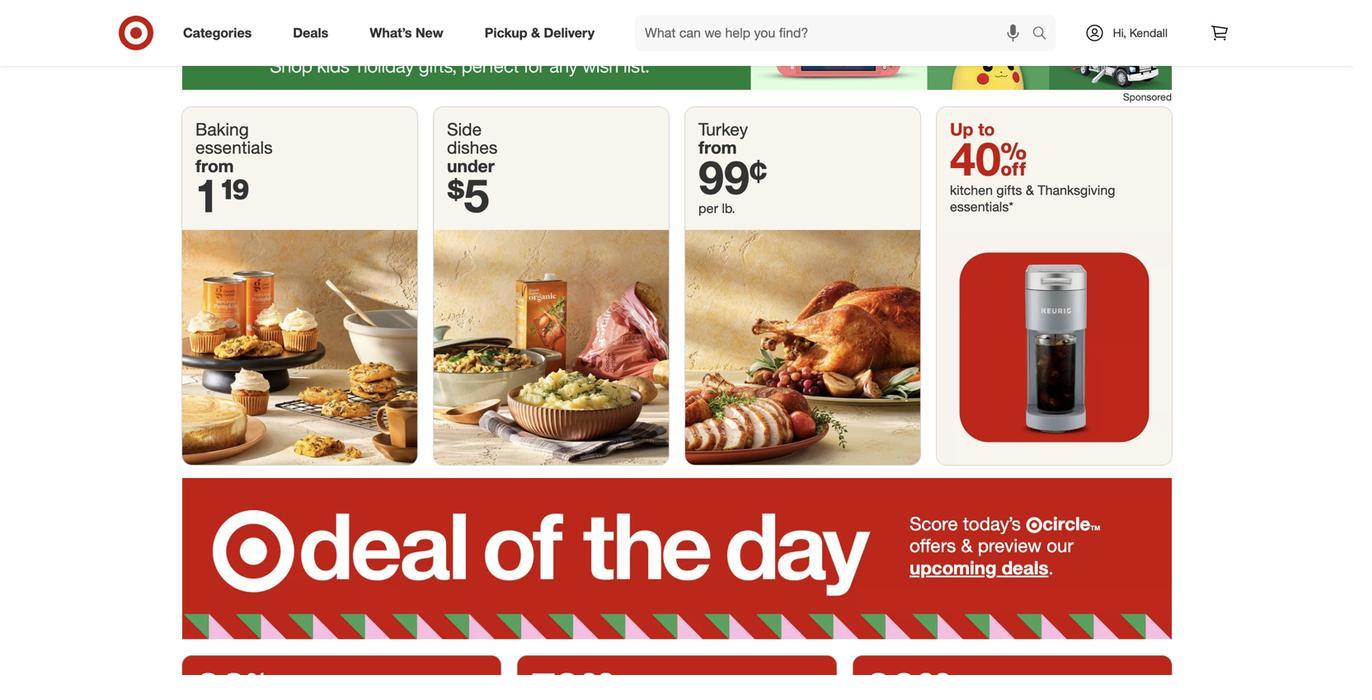 Task type: locate. For each thing, give the bounding box(es) containing it.
up
[[950, 119, 974, 140]]

0 vertical spatial &
[[531, 25, 540, 41]]

search
[[1025, 26, 1065, 43]]

0 horizontal spatial from
[[196, 155, 234, 176]]

& right pickup
[[531, 25, 540, 41]]

search button
[[1025, 15, 1065, 54]]

What can we help you find? suggestions appear below search field
[[635, 15, 1037, 51]]

2 vertical spatial &
[[961, 535, 973, 557]]

40
[[950, 131, 1027, 187]]

1 horizontal spatial &
[[961, 535, 973, 557]]

pickup
[[485, 25, 528, 41]]

turkey from
[[699, 119, 748, 158]]

1 19
[[196, 167, 250, 223]]

pickup & delivery
[[485, 25, 595, 41]]

lb.
[[722, 201, 736, 217]]

gifts
[[997, 182, 1023, 199]]

& right 'offers'
[[961, 535, 973, 557]]

0 horizontal spatial &
[[531, 25, 540, 41]]

1 vertical spatial &
[[1026, 182, 1034, 199]]

thanksgiving
[[1038, 182, 1116, 199]]

under
[[447, 155, 495, 176]]

from
[[699, 137, 737, 158], [196, 155, 234, 176]]

turkey
[[699, 119, 748, 140]]

&
[[531, 25, 540, 41], [1026, 182, 1034, 199], [961, 535, 973, 557]]

essentials
[[196, 137, 273, 158]]

categories link
[[169, 15, 272, 51]]

advertisement region
[[182, 7, 1172, 90]]

$5
[[447, 167, 489, 223]]

deals
[[1002, 557, 1049, 580]]

baking
[[196, 119, 249, 140]]

deals link
[[279, 15, 349, 51]]

tm
[[1091, 525, 1101, 532]]

side
[[447, 119, 482, 140]]

our
[[1047, 535, 1074, 557]]

2 horizontal spatial &
[[1026, 182, 1034, 199]]

what's new link
[[356, 15, 464, 51]]

what's
[[370, 25, 412, 41]]

1 horizontal spatial from
[[699, 137, 737, 158]]

delivery
[[544, 25, 595, 41]]

categories
[[183, 25, 252, 41]]

deals
[[293, 25, 329, 41]]

& right the gifts
[[1026, 182, 1034, 199]]

kendall
[[1130, 26, 1168, 40]]

per
[[699, 201, 719, 217]]

offers
[[910, 535, 956, 557]]

to
[[979, 119, 995, 140]]

pickup & delivery link
[[471, 15, 615, 51]]

& inside kitchen gifts & thanksgiving essentials*
[[1026, 182, 1034, 199]]



Task type: vqa. For each thing, say whether or not it's contained in the screenshot.
& inside the KITCHEN GIFTS & THANKSGIVING ESSENTIALS*
yes



Task type: describe. For each thing, give the bounding box(es) containing it.
side dishes under
[[447, 119, 498, 176]]

hi, kendall
[[1113, 26, 1168, 40]]

.
[[1049, 557, 1054, 580]]

score
[[910, 513, 958, 535]]

◎
[[1026, 516, 1043, 534]]

kitchen
[[950, 182, 993, 199]]

score today's ◎ circle tm offers & preview our upcoming deals .
[[910, 513, 1101, 580]]

today's
[[963, 513, 1021, 535]]

baking essentials from
[[196, 119, 273, 176]]

preview
[[978, 535, 1042, 557]]

19
[[220, 167, 250, 223]]

& inside score today's ◎ circle tm offers & preview our upcoming deals .
[[961, 535, 973, 557]]

sponsored
[[1123, 91, 1172, 103]]

kitchen gifts & thanksgiving essentials*
[[950, 182, 1116, 215]]

circle
[[1043, 513, 1091, 535]]

essentials*
[[950, 199, 1014, 215]]

per lb.
[[699, 201, 736, 217]]

1
[[196, 167, 220, 223]]

upcoming
[[910, 557, 997, 580]]

up to
[[950, 119, 995, 140]]

hi,
[[1113, 26, 1127, 40]]

new
[[416, 25, 444, 41]]

target deal of the day image
[[182, 479, 1172, 640]]

dishes
[[447, 137, 498, 158]]

from inside "turkey from"
[[699, 137, 737, 158]]

from inside baking essentials from
[[196, 155, 234, 176]]

99¢
[[699, 149, 767, 205]]

what's new
[[370, 25, 444, 41]]



